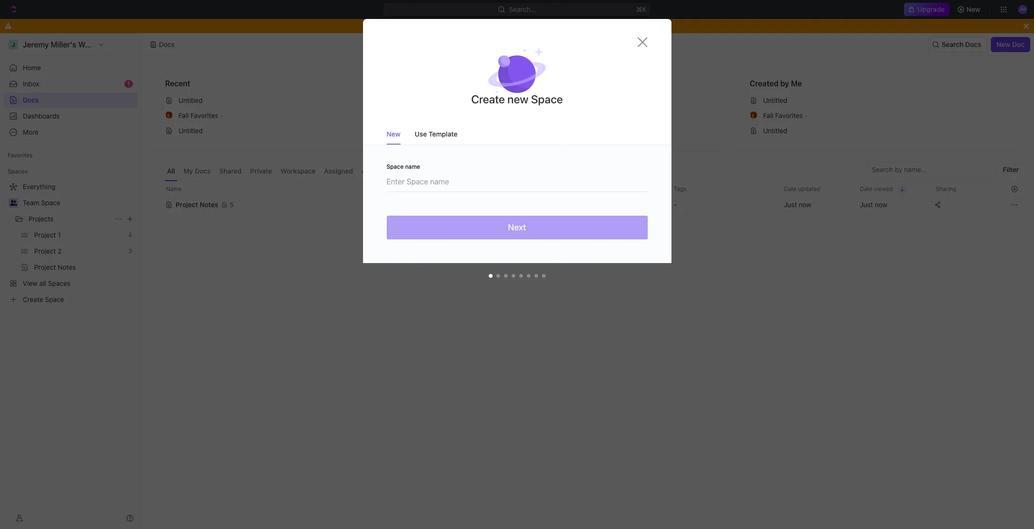 Task type: vqa. For each thing, say whether or not it's contained in the screenshot.
The Project within SEO PROJECT MANAGEMENT 'link'
no



Task type: locate. For each thing, give the bounding box(es) containing it.
browser
[[488, 22, 514, 30]]

1
[[127, 80, 130, 87]]

new
[[967, 5, 981, 13], [997, 40, 1011, 48], [387, 130, 401, 138]]

fall favorites • down the recent
[[179, 112, 223, 120]]

date left updated
[[784, 185, 797, 193]]

date
[[784, 185, 797, 193], [860, 185, 873, 193]]

name
[[166, 185, 182, 193]]

0 horizontal spatial project
[[176, 201, 198, 209]]

2 • from the left
[[805, 112, 808, 119]]

new doc
[[997, 40, 1025, 48]]

2 date from the left
[[860, 185, 873, 193]]

docs
[[159, 40, 175, 48], [966, 40, 982, 48], [23, 96, 39, 104], [195, 167, 211, 175]]

now down date updated 'button'
[[799, 201, 812, 209]]

just now
[[784, 201, 812, 209], [860, 201, 888, 209]]

docs right search
[[966, 40, 982, 48]]

1 horizontal spatial cell
[[574, 197, 669, 214]]

use
[[415, 130, 427, 138]]

date left the viewed in the top right of the page
[[860, 185, 873, 193]]

🎁 for created by me
[[750, 112, 758, 119]]

fall down created
[[764, 112, 774, 120]]

search docs
[[942, 40, 982, 48]]

space left name
[[387, 163, 404, 170]]

0 horizontal spatial cell
[[153, 197, 164, 214]]

team space
[[23, 199, 60, 207]]

docs down "inbox"
[[23, 96, 39, 104]]

0 horizontal spatial •
[[220, 112, 223, 119]]

untitled
[[179, 96, 203, 104], [764, 96, 788, 104], [179, 127, 203, 135], [764, 127, 788, 135]]

date viewed
[[860, 185, 893, 193]]

1 horizontal spatial •
[[805, 112, 808, 119]]

now down date viewed button
[[875, 201, 888, 209]]

2 vertical spatial space
[[41, 199, 60, 207]]

2 fall from the left
[[764, 112, 774, 120]]

fall favorites • down by
[[764, 112, 808, 120]]

space up projects
[[41, 199, 60, 207]]

1 horizontal spatial fall favorites •
[[764, 112, 808, 120]]

project left the new
[[471, 96, 493, 104]]

0 horizontal spatial project notes
[[176, 201, 218, 209]]

2 fall favorites • from the left
[[764, 112, 808, 120]]

🎁 down created
[[750, 112, 758, 119]]

upgrade
[[918, 5, 945, 13]]

🎁 for recent
[[165, 112, 173, 119]]

fall for recent
[[179, 112, 189, 120]]

space
[[531, 93, 563, 106], [387, 163, 404, 170], [41, 199, 60, 207]]

new up search docs
[[967, 5, 981, 13]]

0 horizontal spatial 🎁
[[165, 112, 173, 119]]

🎁 down the recent
[[165, 112, 173, 119]]

by
[[781, 79, 790, 88]]

⌘k
[[637, 5, 647, 13]]

favorites inside button
[[8, 152, 33, 159]]

0 horizontal spatial fall favorites •
[[179, 112, 223, 120]]

tab list
[[165, 162, 392, 181]]

assigned button
[[322, 162, 356, 181]]

2 horizontal spatial space
[[531, 93, 563, 106]]

team space link
[[23, 196, 136, 211]]

• for created by me
[[805, 112, 808, 119]]

1 horizontal spatial fall
[[764, 112, 774, 120]]

create new space dialog
[[363, 19, 672, 287]]

created by me
[[750, 79, 802, 88]]

tree
[[4, 179, 138, 308]]

cell
[[153, 197, 164, 214], [574, 197, 669, 214]]

fall favorites •
[[179, 112, 223, 120], [764, 112, 808, 120]]

project notes link
[[454, 93, 723, 108]]

1 horizontal spatial new
[[967, 5, 981, 13]]

search
[[942, 40, 964, 48]]

fall favorites • for created by me
[[764, 112, 808, 120]]

new
[[508, 93, 529, 106]]

1 now from the left
[[799, 201, 812, 209]]

home
[[23, 64, 41, 72]]

• for recent
[[220, 112, 223, 119]]

private button
[[248, 162, 275, 181]]

my docs button
[[181, 162, 213, 181]]

table containing project notes
[[153, 181, 1023, 215]]

1 vertical spatial project
[[176, 201, 198, 209]]

1 vertical spatial notes
[[200, 201, 218, 209]]

1 fall from the left
[[179, 112, 189, 120]]

0 vertical spatial notes
[[495, 96, 513, 104]]

new left the doc
[[997, 40, 1011, 48]]

doc
[[1013, 40, 1025, 48]]

just down date updated 'button'
[[784, 201, 797, 209]]

1 fall favorites • from the left
[[179, 112, 223, 120]]

favorites
[[458, 79, 491, 88], [191, 112, 218, 120], [776, 112, 803, 120], [8, 152, 33, 159]]

2 🎁 from the left
[[750, 112, 758, 119]]

2 just from the left
[[860, 201, 873, 209]]

workspace
[[281, 167, 316, 175]]

2 horizontal spatial new
[[997, 40, 1011, 48]]

next
[[508, 223, 526, 233]]

🎁
[[165, 112, 173, 119], [750, 112, 758, 119]]

docs right my
[[195, 167, 211, 175]]

space right the new
[[531, 93, 563, 106]]

my
[[184, 167, 193, 175]]

2 row from the top
[[153, 196, 1023, 215]]

projects link
[[28, 212, 111, 227]]

all button
[[165, 162, 177, 181]]

project down name
[[176, 201, 198, 209]]

1 horizontal spatial project notes
[[471, 96, 513, 104]]

1 horizontal spatial project
[[471, 96, 493, 104]]

1 horizontal spatial just now
[[860, 201, 888, 209]]

date inside date updated 'button'
[[784, 185, 797, 193]]

row
[[153, 181, 1023, 197], [153, 196, 1023, 215]]

1 date from the left
[[784, 185, 797, 193]]

fall for created by me
[[764, 112, 774, 120]]

date for date viewed
[[860, 185, 873, 193]]

just
[[784, 201, 797, 209], [860, 201, 873, 209]]

1 • from the left
[[220, 112, 223, 119]]

untitled link
[[161, 93, 430, 108], [746, 93, 1015, 108], [161, 123, 430, 139], [746, 123, 1015, 139]]

date inside date viewed button
[[860, 185, 873, 193]]

0 horizontal spatial notes
[[200, 201, 218, 209]]

•
[[220, 112, 223, 119], [805, 112, 808, 119]]

archived
[[362, 167, 390, 175]]

1 horizontal spatial now
[[875, 201, 888, 209]]

created
[[750, 79, 779, 88]]

archived button
[[359, 162, 392, 181]]

project notes
[[471, 96, 513, 104], [176, 201, 218, 209]]

new button
[[954, 2, 987, 17]]

1 vertical spatial project notes
[[176, 201, 218, 209]]

1 horizontal spatial just
[[860, 201, 873, 209]]

row containing project notes
[[153, 196, 1023, 215]]

1 vertical spatial new
[[997, 40, 1011, 48]]

project
[[471, 96, 493, 104], [176, 201, 198, 209]]

1 horizontal spatial space
[[387, 163, 404, 170]]

tree containing team space
[[4, 179, 138, 308]]

1 vertical spatial space
[[387, 163, 404, 170]]

space name
[[387, 163, 420, 170]]

1 horizontal spatial date
[[860, 185, 873, 193]]

fall down the recent
[[179, 112, 189, 120]]

2 vertical spatial new
[[387, 130, 401, 138]]

new for new button
[[967, 5, 981, 13]]

project inside row
[[176, 201, 198, 209]]

fall
[[179, 112, 189, 120], [764, 112, 774, 120]]

docs inside sidebar "navigation"
[[23, 96, 39, 104]]

0 horizontal spatial now
[[799, 201, 812, 209]]

new left use
[[387, 130, 401, 138]]

table
[[153, 181, 1023, 215]]

0 horizontal spatial date
[[784, 185, 797, 193]]

create new space
[[471, 93, 563, 106]]

0 horizontal spatial just
[[784, 201, 797, 209]]

0 horizontal spatial just now
[[784, 201, 812, 209]]

assigned
[[324, 167, 353, 175]]

column header
[[153, 181, 164, 197]]

space inside team space link
[[41, 199, 60, 207]]

new inside dialog
[[387, 130, 401, 138]]

1 horizontal spatial 🎁
[[750, 112, 758, 119]]

notes
[[495, 96, 513, 104], [200, 201, 218, 209]]

just now down date updated 'button'
[[784, 201, 812, 209]]

Enter Space na﻿me text field
[[387, 170, 648, 192]]

1 row from the top
[[153, 181, 1023, 197]]

name
[[405, 163, 420, 170]]

notifications?
[[515, 22, 558, 30]]

1 cell from the left
[[153, 197, 164, 214]]

location
[[579, 185, 602, 193]]

sharing
[[936, 185, 957, 193]]

0 horizontal spatial space
[[41, 199, 60, 207]]

2 just now from the left
[[860, 201, 888, 209]]

0 horizontal spatial fall
[[179, 112, 189, 120]]

1 🎁 from the left
[[165, 112, 173, 119]]

just now down date viewed
[[860, 201, 888, 209]]

just down date viewed
[[860, 201, 873, 209]]

0 horizontal spatial new
[[387, 130, 401, 138]]

dashboards link
[[4, 109, 138, 124]]

0 vertical spatial new
[[967, 5, 981, 13]]

now
[[799, 201, 812, 209], [875, 201, 888, 209]]

new for doc
[[997, 40, 1011, 48]]

upgrade link
[[905, 3, 950, 16]]

my docs
[[184, 167, 211, 175]]

Search by name... text field
[[872, 163, 992, 177]]

tags
[[674, 185, 687, 193]]

2 now from the left
[[875, 201, 888, 209]]



Task type: describe. For each thing, give the bounding box(es) containing it.
0 vertical spatial project notes
[[471, 96, 513, 104]]

docs up the recent
[[159, 40, 175, 48]]

1 horizontal spatial notes
[[495, 96, 513, 104]]

2 cell from the left
[[574, 197, 669, 214]]

0 vertical spatial space
[[531, 93, 563, 106]]

enable
[[465, 22, 486, 30]]

to
[[457, 22, 464, 30]]

favorites button
[[4, 150, 36, 161]]

date updated button
[[779, 182, 827, 197]]

user group image
[[10, 200, 17, 206]]

1 just from the left
[[784, 201, 797, 209]]

private
[[250, 167, 272, 175]]

0 vertical spatial project
[[471, 96, 493, 104]]

workspace button
[[278, 162, 318, 181]]

projects
[[28, 215, 54, 223]]

this
[[606, 22, 618, 30]]

docs link
[[4, 93, 138, 108]]

sidebar navigation
[[0, 33, 142, 530]]

date viewed button
[[855, 182, 908, 197]]

do you want to enable browser notifications? enable hide this
[[417, 22, 618, 30]]

create
[[471, 93, 505, 106]]

do
[[417, 22, 425, 30]]

team
[[23, 199, 39, 207]]

fall favorites • for recent
[[179, 112, 223, 120]]

me
[[791, 79, 802, 88]]

home link
[[4, 60, 138, 75]]

use template
[[415, 130, 458, 138]]

shared button
[[217, 162, 244, 181]]

docs inside button
[[966, 40, 982, 48]]

1 just now from the left
[[784, 201, 812, 209]]

enable
[[564, 22, 585, 30]]

next button
[[387, 216, 648, 240]]

tab list containing all
[[165, 162, 392, 181]]

viewed
[[875, 185, 893, 193]]

inbox
[[23, 80, 39, 88]]

recent
[[165, 79, 190, 88]]

search...
[[509, 5, 537, 13]]

shared
[[219, 167, 242, 175]]

docs inside button
[[195, 167, 211, 175]]

project notes inside row
[[176, 201, 218, 209]]

date updated
[[784, 185, 821, 193]]

dashboards
[[23, 112, 60, 120]]

all
[[167, 167, 175, 175]]

spaces
[[8, 168, 28, 175]]

tree inside sidebar "navigation"
[[4, 179, 138, 308]]

date for date updated
[[784, 185, 797, 193]]

search docs button
[[929, 37, 987, 52]]

hide
[[590, 22, 605, 30]]

notes inside row
[[200, 201, 218, 209]]

row containing name
[[153, 181, 1023, 197]]

template
[[429, 130, 458, 138]]

new doc button
[[991, 37, 1031, 52]]

want
[[440, 22, 455, 30]]

-
[[674, 201, 677, 209]]

updated
[[799, 185, 821, 193]]

you
[[427, 22, 439, 30]]

5
[[230, 201, 234, 209]]



